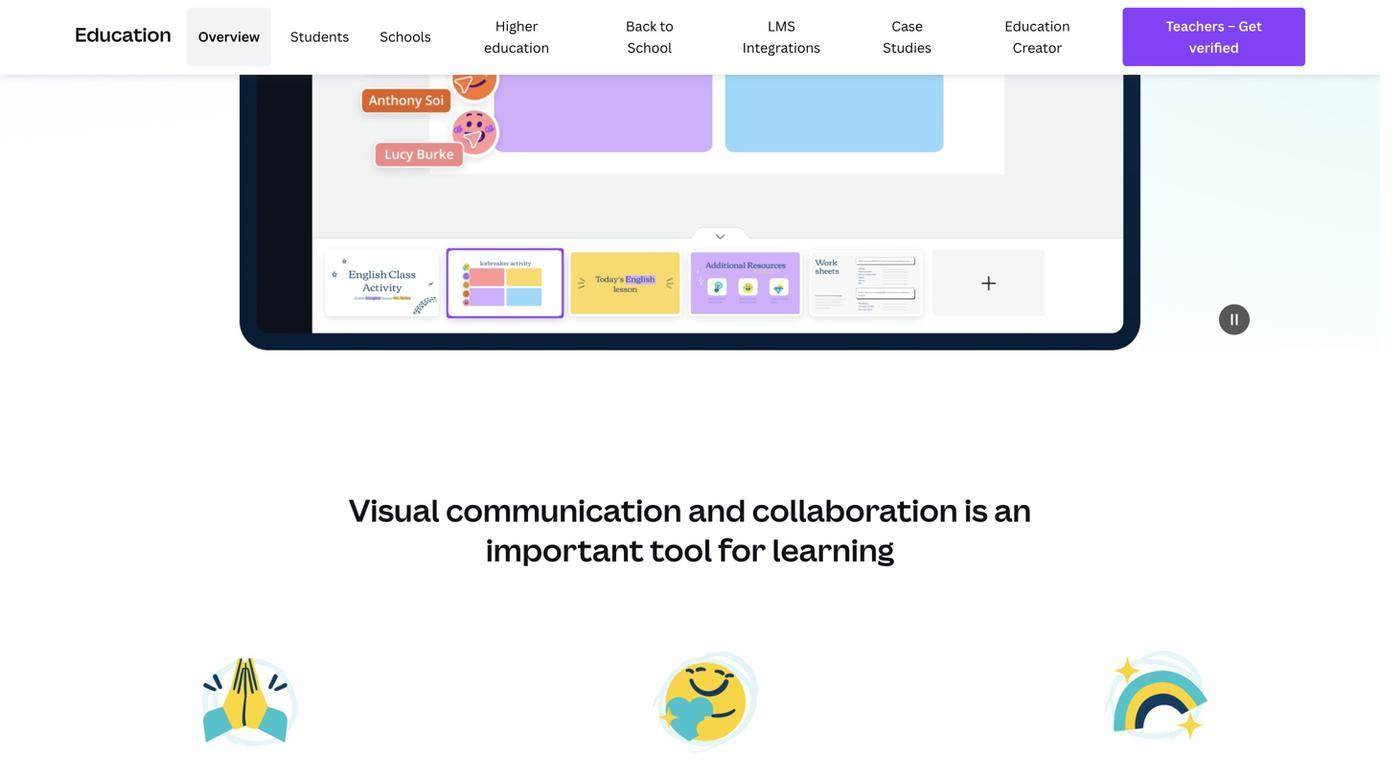 Task type: locate. For each thing, give the bounding box(es) containing it.
1 horizontal spatial education
[[1005, 17, 1071, 35]]

education
[[1005, 17, 1071, 35], [75, 21, 171, 48]]

feedback icon image
[[653, 644, 766, 757]]

for
[[719, 529, 766, 571]]

menu bar
[[179, 8, 1108, 66]]

important
[[486, 529, 644, 571]]

education creator link
[[968, 8, 1108, 66]]

skills icon image
[[1098, 644, 1211, 757]]

0 horizontal spatial education
[[75, 21, 171, 48]]

education creator
[[1005, 17, 1071, 56]]

engagement icon image
[[189, 644, 301, 757]]

case studies link
[[855, 8, 960, 66]]

back
[[626, 17, 657, 35]]

integrations
[[743, 38, 821, 56]]

menu bar inside education element
[[179, 8, 1108, 66]]

lms
[[768, 17, 796, 35]]

education
[[484, 38, 550, 56]]

case
[[892, 17, 923, 35]]

lms integrations
[[743, 17, 821, 56]]

menu bar containing higher education
[[179, 8, 1108, 66]]

overview link
[[187, 8, 271, 66]]



Task type: vqa. For each thing, say whether or not it's contained in the screenshot.
have
no



Task type: describe. For each thing, give the bounding box(es) containing it.
visual
[[349, 489, 440, 531]]

an
[[995, 489, 1032, 531]]

to
[[660, 17, 674, 35]]

back to school link
[[591, 8, 709, 66]]

back to school
[[626, 17, 674, 56]]

school
[[628, 38, 672, 56]]

case studies
[[883, 17, 932, 56]]

schools
[[380, 28, 431, 46]]

education for education creator
[[1005, 17, 1071, 35]]

and
[[689, 489, 746, 531]]

tool
[[650, 529, 712, 571]]

overview
[[198, 28, 260, 46]]

visual communication and collaboration is an important tool for learning
[[349, 489, 1032, 571]]

education for education
[[75, 21, 171, 48]]

learning
[[773, 529, 895, 571]]

education element
[[75, 0, 1306, 74]]

lms integrations link
[[717, 8, 847, 66]]

higher education link
[[451, 8, 584, 66]]

is
[[965, 489, 988, 531]]

students link
[[279, 8, 361, 66]]

schools link
[[369, 8, 443, 66]]

creator
[[1013, 38, 1063, 56]]

students
[[291, 28, 349, 46]]

teachers – get verified image
[[1141, 15, 1289, 58]]

communication
[[446, 489, 682, 531]]

higher education
[[484, 17, 550, 56]]

higher
[[496, 17, 538, 35]]

collaboration
[[753, 489, 959, 531]]

studies
[[883, 38, 932, 56]]



